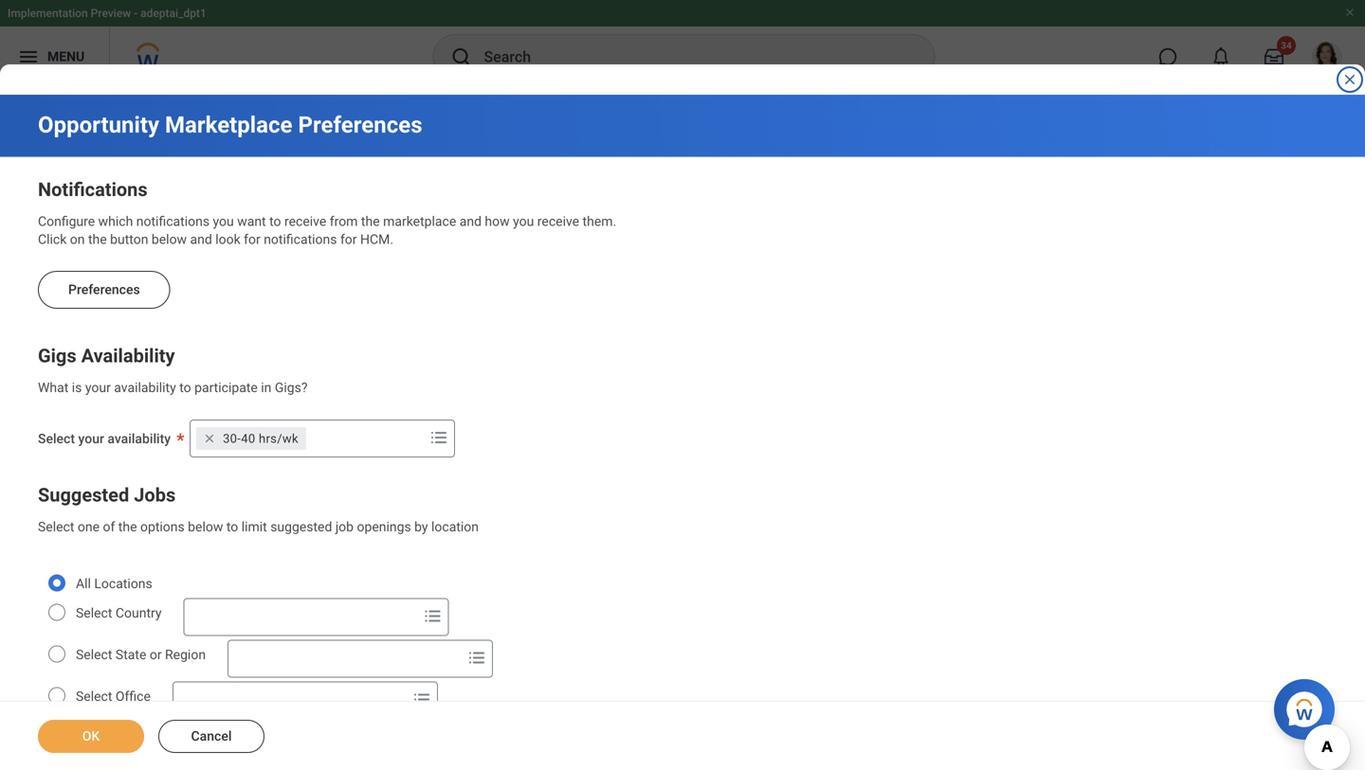 Task type: describe. For each thing, give the bounding box(es) containing it.
suggested
[[270, 519, 332, 535]]

select left office
[[76, 689, 112, 705]]

by
[[414, 519, 428, 535]]

hcm.
[[360, 232, 393, 247]]

configure which notifications you want to receive from the marketplace and how you receive them. click on the button below and look for notifications for hcm.
[[38, 214, 616, 247]]

close environment banner image
[[1344, 7, 1356, 18]]

to inside configure which notifications you want to receive from the marketplace and how you receive them. click on the button below and look for notifications for hcm.
[[269, 214, 281, 229]]

state
[[116, 648, 146, 663]]

configure
[[38, 214, 95, 229]]

1 vertical spatial and
[[190, 232, 212, 247]]

1 vertical spatial to
[[179, 380, 191, 396]]

below inside configure which notifications you want to receive from the marketplace and how you receive them. click on the button below and look for notifications for hcm.
[[152, 232, 187, 247]]

is
[[72, 380, 82, 396]]

preferences button
[[38, 271, 170, 309]]

office
[[116, 689, 151, 705]]

preview
[[91, 7, 131, 20]]

select left state
[[76, 648, 112, 663]]

job
[[335, 519, 354, 535]]

opportunity marketplace preferences main content
[[0, 95, 1365, 771]]

all locations
[[76, 576, 152, 592]]

select for suggested
[[38, 519, 74, 535]]

prompts image for select one of the options below to limit suggested job openings by location
[[421, 605, 444, 628]]

opportunity marketplace preferences
[[38, 111, 422, 138]]

0 vertical spatial availability
[[114, 380, 176, 396]]

0 horizontal spatial notifications
[[136, 214, 210, 229]]

30-40 hrs/wk element
[[223, 430, 299, 447]]

gigs availability
[[38, 345, 175, 367]]

prompts image for gigs availability
[[428, 426, 450, 449]]

region
[[165, 648, 206, 663]]

profile logan mcneil element
[[1301, 36, 1354, 78]]

implementation preview -   adeptai_dpt1 banner
[[0, 0, 1365, 87]]

1 horizontal spatial notifications
[[264, 232, 337, 247]]

0 vertical spatial the
[[361, 214, 380, 229]]

all
[[76, 576, 91, 592]]

1 horizontal spatial and
[[460, 214, 482, 229]]

prompts image
[[410, 689, 433, 712]]

0 horizontal spatial the
[[88, 232, 107, 247]]

select your availability
[[38, 431, 171, 447]]

inbox large image
[[1265, 47, 1284, 66]]

gigs
[[38, 345, 76, 367]]

2 for from the left
[[340, 232, 357, 247]]

in
[[261, 380, 272, 396]]

click
[[38, 232, 67, 247]]

country
[[116, 606, 162, 621]]

implementation preview -   adeptai_dpt1
[[8, 7, 207, 20]]

one
[[78, 519, 100, 535]]

limit
[[241, 519, 267, 535]]

2 vertical spatial prompts image
[[466, 647, 488, 670]]

from
[[330, 214, 358, 229]]

select for all
[[76, 606, 112, 621]]

cancel button
[[158, 721, 265, 754]]

jobs
[[134, 484, 176, 507]]

2 you from the left
[[513, 214, 534, 229]]

ok
[[82, 729, 100, 745]]

cancel
[[191, 729, 232, 745]]

search image
[[450, 46, 473, 68]]

-
[[134, 7, 138, 20]]

30-
[[223, 432, 241, 446]]

how
[[485, 214, 510, 229]]

2 vertical spatial the
[[118, 519, 137, 535]]



Task type: vqa. For each thing, say whether or not it's contained in the screenshot.
banner
no



Task type: locate. For each thing, give the bounding box(es) containing it.
ok button
[[38, 721, 144, 754]]

1 receive from the left
[[284, 214, 326, 229]]

select for what
[[38, 431, 75, 447]]

the
[[361, 214, 380, 229], [88, 232, 107, 247], [118, 519, 137, 535]]

0 vertical spatial your
[[85, 380, 111, 396]]

1 horizontal spatial the
[[118, 519, 137, 535]]

opportunity
[[38, 111, 159, 138]]

0 vertical spatial below
[[152, 232, 187, 247]]

0 horizontal spatial and
[[190, 232, 212, 247]]

for
[[244, 232, 260, 247], [340, 232, 357, 247]]

or
[[150, 648, 162, 663]]

0 horizontal spatial for
[[244, 232, 260, 247]]

availability
[[81, 345, 175, 367]]

0 horizontal spatial you
[[213, 214, 234, 229]]

Select State or Region field
[[229, 642, 462, 676]]

look
[[215, 232, 241, 247]]

and left 'look'
[[190, 232, 212, 247]]

notifications up the button
[[136, 214, 210, 229]]

below right the options
[[188, 519, 223, 535]]

30-40 hrs/wk
[[223, 432, 299, 446]]

suggested jobs
[[38, 484, 176, 507]]

close opportunity marketplace preferences image
[[1342, 72, 1358, 87]]

location
[[431, 519, 479, 535]]

notifications down "from"
[[264, 232, 337, 247]]

x small image
[[200, 429, 219, 448]]

to right want
[[269, 214, 281, 229]]

1 horizontal spatial receive
[[537, 214, 579, 229]]

prompts image
[[428, 426, 450, 449], [421, 605, 444, 628], [466, 647, 488, 670]]

notifications large image
[[1212, 47, 1231, 66]]

to left limit at left bottom
[[226, 519, 238, 535]]

30-40 hrs/wk, press delete to clear value. option
[[196, 427, 306, 450]]

openings
[[357, 519, 411, 535]]

1 you from the left
[[213, 214, 234, 229]]

gigs?
[[275, 380, 308, 396]]

you
[[213, 214, 234, 229], [513, 214, 534, 229]]

select
[[38, 431, 75, 447], [38, 519, 74, 535], [76, 606, 112, 621], [76, 648, 112, 663], [76, 689, 112, 705]]

marketplace
[[165, 111, 292, 138]]

want
[[237, 214, 266, 229]]

Select Office field
[[173, 684, 407, 718]]

1 vertical spatial availability
[[108, 431, 171, 447]]

receive left them.
[[537, 214, 579, 229]]

on
[[70, 232, 85, 247]]

opportunity marketplace preferences dialog
[[0, 0, 1365, 771]]

the right of
[[118, 519, 137, 535]]

select state or region
[[76, 648, 206, 663]]

what
[[38, 380, 69, 396]]

availability
[[114, 380, 176, 396], [108, 431, 171, 447]]

select down all
[[76, 606, 112, 621]]

select left one
[[38, 519, 74, 535]]

notifications
[[136, 214, 210, 229], [264, 232, 337, 247]]

workday assistant region
[[1274, 672, 1342, 740]]

the right the on
[[88, 232, 107, 247]]

Select Country field
[[184, 601, 418, 635]]

0 horizontal spatial to
[[179, 380, 191, 396]]

availability down availability
[[114, 380, 176, 396]]

what is your availability to participate in gigs?
[[38, 380, 308, 396]]

2 horizontal spatial to
[[269, 214, 281, 229]]

select country
[[76, 606, 162, 621]]

0 vertical spatial and
[[460, 214, 482, 229]]

adeptai_dpt1
[[140, 7, 207, 20]]

options
[[140, 519, 185, 535]]

your
[[85, 380, 111, 396], [78, 431, 104, 447]]

for down want
[[244, 232, 260, 247]]

suggested
[[38, 484, 129, 507]]

your down the is
[[78, 431, 104, 447]]

your right the is
[[85, 380, 111, 396]]

below right the button
[[152, 232, 187, 247]]

of
[[103, 519, 115, 535]]

1 horizontal spatial you
[[513, 214, 534, 229]]

select down what
[[38, 431, 75, 447]]

you right how
[[513, 214, 534, 229]]

1 horizontal spatial below
[[188, 519, 223, 535]]

0 horizontal spatial receive
[[284, 214, 326, 229]]

hrs/wk
[[259, 432, 299, 446]]

0 vertical spatial notifications
[[136, 214, 210, 229]]

the up hcm.
[[361, 214, 380, 229]]

preferences inside button
[[68, 282, 140, 298]]

1 vertical spatial your
[[78, 431, 104, 447]]

for down "from"
[[340, 232, 357, 247]]

participate
[[194, 380, 258, 396]]

select one of the options below to limit suggested job openings by location
[[38, 519, 479, 535]]

0 horizontal spatial below
[[152, 232, 187, 247]]

them.
[[583, 214, 616, 229]]

1 vertical spatial the
[[88, 232, 107, 247]]

2 receive from the left
[[537, 214, 579, 229]]

marketplace
[[383, 214, 456, 229]]

2 vertical spatial to
[[226, 519, 238, 535]]

to
[[269, 214, 281, 229], [179, 380, 191, 396], [226, 519, 238, 535]]

1 horizontal spatial preferences
[[298, 111, 422, 138]]

receive
[[284, 214, 326, 229], [537, 214, 579, 229]]

and
[[460, 214, 482, 229], [190, 232, 212, 247]]

and left how
[[460, 214, 482, 229]]

availability up the jobs
[[108, 431, 171, 447]]

1 for from the left
[[244, 232, 260, 247]]

1 vertical spatial below
[[188, 519, 223, 535]]

implementation
[[8, 7, 88, 20]]

which
[[98, 214, 133, 229]]

receive left "from"
[[284, 214, 326, 229]]

0 vertical spatial to
[[269, 214, 281, 229]]

40
[[241, 432, 255, 446]]

you up 'look'
[[213, 214, 234, 229]]

0 vertical spatial preferences
[[298, 111, 422, 138]]

0 horizontal spatial preferences
[[68, 282, 140, 298]]

0 vertical spatial prompts image
[[428, 426, 450, 449]]

1 horizontal spatial for
[[340, 232, 357, 247]]

select office
[[76, 689, 151, 705]]

1 vertical spatial preferences
[[68, 282, 140, 298]]

button
[[110, 232, 148, 247]]

1 vertical spatial notifications
[[264, 232, 337, 247]]

to left participate
[[179, 380, 191, 396]]

preferences
[[298, 111, 422, 138], [68, 282, 140, 298]]

locations
[[94, 576, 152, 592]]

below
[[152, 232, 187, 247], [188, 519, 223, 535]]

2 horizontal spatial the
[[361, 214, 380, 229]]

1 horizontal spatial to
[[226, 519, 238, 535]]

notifications
[[38, 179, 148, 201]]

1 vertical spatial prompts image
[[421, 605, 444, 628]]



